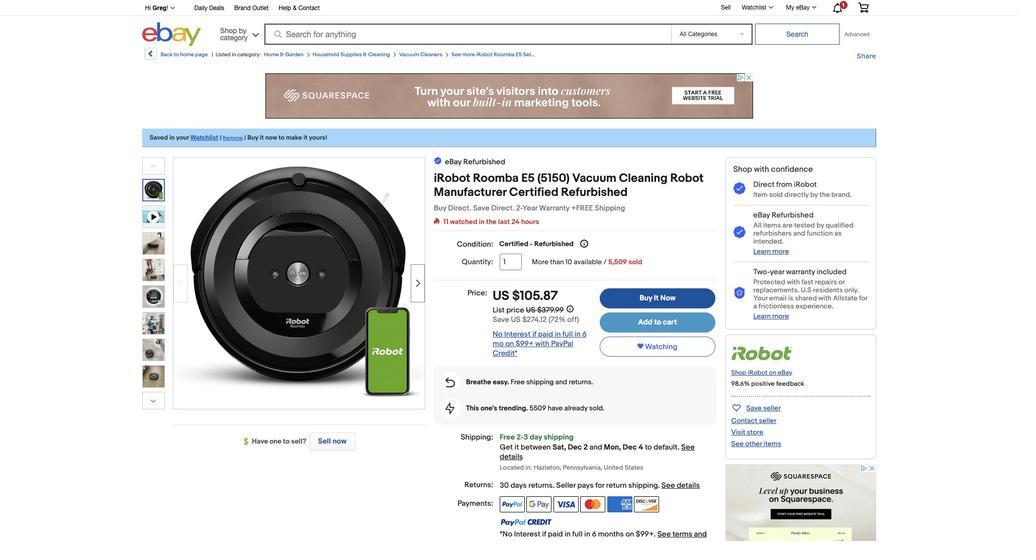 Task type: vqa. For each thing, say whether or not it's contained in the screenshot.
the Crocs Classic Clog Unisex Slip On Women Shoe Ultra Light Water- Friendly Sandals New (Other) $21.59 Free shipping
no



Task type: locate. For each thing, give the bounding box(es) containing it.
sold down 'from'
[[769, 191, 783, 199]]

my
[[786, 4, 794, 11]]

1 vertical spatial 6
[[592, 530, 596, 539]]

0 horizontal spatial on
[[505, 339, 514, 349]]

e5 left (5150)
[[521, 171, 535, 185]]

for
[[859, 294, 867, 303], [595, 481, 604, 491]]

on right 'mo'
[[505, 339, 514, 349]]

it right make
[[304, 134, 307, 142]]

seller down save seller
[[759, 417, 776, 425]]

1 horizontal spatial vacuum
[[572, 171, 616, 185]]

states
[[625, 464, 643, 472]]

in
[[232, 51, 236, 58], [169, 134, 175, 142], [479, 218, 485, 226], [555, 330, 561, 339], [575, 330, 580, 339], [565, 530, 571, 539], [584, 530, 590, 539]]

6 for no interest if paid in full in 6 mo on $99+ with paypal credit*
[[582, 330, 587, 339]]

1 vertical spatial vacuum
[[572, 171, 616, 185]]

now
[[660, 294, 675, 303]]

0 vertical spatial watchlist link
[[736, 2, 778, 14]]

for right only.
[[859, 294, 867, 303]]

cart
[[663, 318, 677, 327]]

0 vertical spatial now
[[265, 134, 277, 142]]

items inside the ebay refurbished all items are tested by qualified refurbishers and function as intended. learn more
[[763, 221, 781, 230]]

shop inside shop by category
[[220, 26, 237, 34]]

by inside the ebay refurbished all items are tested by qualified refurbishers and function as intended. learn more
[[816, 221, 824, 230]]

shop by category banner
[[140, 0, 876, 49]]

0 vertical spatial vacuum
[[399, 51, 419, 58]]

by down brand at the top left
[[239, 26, 247, 34]]

Quantity: text field
[[500, 254, 522, 270]]

1 learn more link from the top
[[753, 247, 789, 256]]

interest right "no"
[[504, 330, 531, 339]]

with details__icon image left all in the top right of the page
[[733, 226, 745, 239]]

refurbished
[[463, 157, 505, 167], [561, 185, 628, 200], [772, 211, 814, 220], [534, 240, 574, 248]]

sell?
[[291, 437, 306, 446]]

see terms and apply now
[[500, 530, 707, 541]]

see down visit
[[731, 440, 744, 448]]

and inside see terms and apply now
[[694, 530, 707, 539]]

1 vertical spatial full
[[572, 530, 583, 539]]

on
[[505, 339, 514, 349], [769, 369, 776, 377], [625, 530, 634, 539]]

intended.
[[753, 237, 783, 246]]

2 horizontal spatial it
[[515, 443, 519, 453]]

0 vertical spatial 2-
[[516, 204, 522, 213]]

none submit inside shop by category banner
[[755, 24, 840, 45]]

1 horizontal spatial &
[[293, 5, 297, 12]]

by right directly
[[810, 191, 818, 199]]

to left cart in the right bottom of the page
[[654, 318, 661, 327]]

0 horizontal spatial if
[[532, 330, 536, 339]]

it inside 'us $105.87' main content
[[515, 443, 519, 453]]

the left brand.
[[819, 191, 830, 199]]

1 vertical spatial free
[[500, 433, 515, 442]]

with right $99+ at the bottom right of page
[[535, 339, 549, 349]]

2 vertical spatial buy
[[640, 294, 652, 303]]

more information - about this item condition image
[[580, 240, 588, 248]]

more
[[462, 51, 475, 58], [772, 247, 789, 256], [772, 312, 789, 321]]

saved
[[150, 134, 168, 142]]

details up located on the bottom of page
[[500, 453, 523, 462]]

dec left 2
[[568, 443, 582, 453]]

6 inside no interest if paid in full in 6 mo on $99+ with paypal credit*
[[582, 330, 587, 339]]

1 horizontal spatial details
[[677, 481, 700, 491]]

6 for *no interest if paid in full in 6 months on $99+.
[[592, 530, 596, 539]]

share button
[[857, 51, 876, 61]]

your shopping cart image
[[857, 3, 869, 13]]

in right watched
[[479, 218, 485, 226]]

0 vertical spatial details
[[500, 453, 523, 462]]

0 horizontal spatial the
[[486, 218, 497, 226]]

certified left -
[[499, 240, 528, 248]]

us left $274.12
[[511, 315, 521, 325]]

1 horizontal spatial us
[[511, 315, 521, 325]]

1 horizontal spatial cleaning
[[619, 171, 668, 185]]

buy inside buy it now link
[[640, 294, 652, 303]]

& right home
[[280, 51, 284, 58]]

page
[[195, 51, 208, 58]]

refurbished up are at the top of page
[[772, 211, 814, 220]]

0 vertical spatial the
[[819, 191, 830, 199]]

| listed in category:
[[212, 51, 261, 58]]

free up the get
[[500, 433, 515, 442]]

1 vertical spatial the
[[486, 218, 497, 226]]

1 vertical spatial if
[[542, 530, 546, 539]]

0 vertical spatial watchlist
[[742, 4, 766, 11]]

1 vertical spatial save
[[493, 315, 509, 325]]

help
[[279, 5, 291, 12]]

breathe easy. free shipping and returns.
[[466, 378, 593, 387]]

. right 4
[[678, 443, 680, 453]]

vacuum
[[399, 51, 419, 58], [572, 171, 616, 185]]

see down search for anything text field
[[451, 51, 461, 58]]

are
[[782, 221, 793, 230]]

1 vertical spatial sell
[[318, 437, 331, 446]]

shop
[[220, 26, 237, 34], [733, 165, 752, 174], [731, 369, 746, 377]]

0 vertical spatial on
[[505, 339, 514, 349]]

if inside no interest if paid in full in 6 mo on $99+ with paypal credit*
[[532, 330, 536, 339]]

master card image
[[580, 497, 605, 513]]

garden
[[285, 51, 304, 58]]

2- left day
[[517, 433, 524, 442]]

more down intended.
[[772, 247, 789, 256]]

0 horizontal spatial for
[[595, 481, 604, 491]]

on inside no interest if paid in full in 6 mo on $99+ with paypal credit*
[[505, 339, 514, 349]]

certified inside irobot roomba e5 (5150) vacuum cleaning robot manufacturer certified refurbished buy direct. save direct. 2-year warranty +free shipping
[[509, 185, 558, 200]]

0 horizontal spatial sell
[[318, 437, 331, 446]]

paid inside no interest if paid in full in 6 mo on $99+ with paypal credit*
[[538, 330, 553, 339]]

with down repairs
[[818, 294, 832, 303]]

full down off) on the right bottom of page
[[562, 330, 573, 339]]

11 watched in the last 24 hours
[[443, 218, 539, 226]]

1 vertical spatial cleaning
[[619, 171, 668, 185]]

is
[[788, 294, 793, 303]]

direct. up last
[[491, 204, 514, 213]]

with details__icon image left breathe
[[445, 377, 455, 388]]

category:
[[237, 51, 261, 58]]

google pay image
[[527, 497, 552, 513]]

learn inside the ebay refurbished all items are tested by qualified refurbishers and function as intended. learn more
[[753, 247, 771, 256]]

0 horizontal spatial |
[[212, 51, 213, 58]]

certified up year
[[509, 185, 558, 200]]

ebay inside 'us $105.87' main content
[[445, 157, 462, 167]]

advertisement region
[[265, 73, 753, 119], [725, 464, 876, 541]]

0 horizontal spatial details
[[500, 453, 523, 462]]

on for $99+.
[[625, 530, 634, 539]]

direct. up watched
[[448, 204, 471, 213]]

now
[[265, 134, 277, 142], [333, 437, 346, 446], [520, 539, 534, 541]]

| left listed
[[212, 51, 213, 58]]

. up discover image
[[658, 481, 660, 491]]

with details__icon image left 'your'
[[733, 287, 745, 300]]

ebay up all in the top right of the page
[[753, 211, 770, 220]]

1 vertical spatial certified
[[499, 240, 528, 248]]

items inside "contact seller visit store see other items"
[[764, 440, 781, 448]]

store
[[747, 428, 763, 437]]

shop by category button
[[216, 22, 261, 44]]

us $105.87 main content
[[434, 157, 716, 541]]

buy inside irobot roomba e5 (5150) vacuum cleaning robot manufacturer certified refurbished buy direct. save direct. 2-year warranty +free shipping
[[434, 204, 446, 213]]

paid down visa image
[[548, 530, 563, 539]]

0 vertical spatial contact
[[298, 5, 320, 12]]

see details link up pennsylvania,
[[500, 443, 695, 462]]

help & contact link
[[279, 3, 320, 14]]

watchlist
[[742, 4, 766, 11], [190, 134, 218, 142]]

contact right help
[[298, 5, 320, 12]]

& right help
[[293, 5, 297, 12]]

watchlist right your
[[190, 134, 218, 142]]

1 horizontal spatial 6
[[592, 530, 596, 539]]

buy
[[247, 134, 258, 142], [434, 204, 446, 213], [640, 294, 652, 303]]

or
[[839, 278, 845, 286]]

charging
[[534, 51, 557, 58]]

sold inside 'us $105.87' main content
[[628, 258, 642, 266]]

positive
[[751, 380, 775, 388]]

1 vertical spatial contact
[[731, 417, 757, 425]]

2 horizontal spatial now
[[520, 539, 534, 541]]

for inside 'protected with fast repairs or replacements. u.s residents only. your email is shared with allstate for a frictionless experience.'
[[859, 294, 867, 303]]

2 items from the top
[[764, 440, 781, 448]]

contact up the visit store link
[[731, 417, 757, 425]]

0 vertical spatial interest
[[504, 330, 531, 339]]

1 horizontal spatial |
[[220, 134, 221, 142]]

watchlist link right your
[[190, 134, 218, 142]]

by
[[239, 26, 247, 34], [810, 191, 818, 199], [816, 221, 824, 230]]

1 vertical spatial more
[[772, 247, 789, 256]]

interest for no
[[504, 330, 531, 339]]

watchlist right the sell link
[[742, 4, 766, 11]]

on up 98.6% positive feedback
[[769, 369, 776, 377]]

2 horizontal spatial |
[[244, 134, 246, 142]]

& inside help & contact link
[[293, 5, 297, 12]]

2 vertical spatial save
[[746, 404, 762, 413]]

from
[[776, 180, 792, 190]]

1 vertical spatial paid
[[548, 530, 563, 539]]

interest for *no
[[514, 530, 540, 539]]

seller for save
[[763, 404, 781, 413]]

save up "no"
[[493, 315, 509, 325]]

0 vertical spatial items
[[763, 221, 781, 230]]

shop left confidence
[[733, 165, 752, 174]]

paid down save us $274.12 (72% off) on the bottom of the page
[[538, 330, 553, 339]]

irobot up directly
[[794, 180, 817, 190]]

the inside 'us $105.87' main content
[[486, 218, 497, 226]]

1 vertical spatial interest
[[514, 530, 540, 539]]

2 horizontal spatial save
[[746, 404, 762, 413]]

0 vertical spatial see details link
[[500, 443, 695, 462]]

direct.
[[448, 204, 471, 213], [491, 204, 514, 213]]

refurbished up +free
[[561, 185, 628, 200]]

terms
[[673, 530, 692, 539]]

2 vertical spatial now
[[520, 539, 534, 541]]

0 vertical spatial learn
[[753, 247, 771, 256]]

2- up 24
[[516, 204, 522, 213]]

3
[[524, 433, 528, 442]]

| right the remove button at the top left of page
[[244, 134, 246, 142]]

vacuum left cleaners
[[399, 51, 419, 58]]

interest inside no interest if paid in full in 6 mo on $99+ with paypal credit*
[[504, 330, 531, 339]]

0 horizontal spatial &
[[280, 51, 284, 58]]

paid for months
[[548, 530, 563, 539]]

by inside direct from irobot item sold directly by the brand.
[[810, 191, 818, 199]]

2 vertical spatial on
[[625, 530, 634, 539]]

0 vertical spatial full
[[562, 330, 573, 339]]

items right all in the top right of the page
[[763, 221, 781, 230]]

greg
[[152, 5, 166, 12]]

2- inside irobot roomba e5 (5150) vacuum cleaning robot manufacturer certified refurbished buy direct. save direct. 2-year warranty +free shipping
[[516, 204, 522, 213]]

1 horizontal spatial sold
[[769, 191, 783, 199]]

it right the remove button at the top left of page
[[260, 134, 264, 142]]

1 vertical spatial e5
[[521, 171, 535, 185]]

details
[[500, 453, 523, 462], [677, 481, 700, 491]]

0 horizontal spatial 6
[[582, 330, 587, 339]]

1 horizontal spatial buy
[[434, 204, 446, 213]]

household
[[313, 51, 339, 58]]

your
[[753, 294, 768, 303]]

seller
[[763, 404, 781, 413], [759, 417, 776, 425]]

2-
[[516, 204, 522, 213], [517, 433, 524, 442]]

us down $105.87
[[526, 306, 536, 315]]

shop up 98.6% at the right of the page
[[731, 369, 746, 377]]

watchlist link right the sell link
[[736, 2, 778, 14]]

learn more link down the frictionless
[[753, 312, 789, 321]]

2 horizontal spatial &
[[363, 51, 367, 58]]

see other items link
[[731, 440, 781, 448]]

irobot up "positive"
[[748, 369, 768, 377]]

and right terms
[[694, 530, 707, 539]]

mo
[[493, 339, 504, 349]]

None submit
[[755, 24, 840, 45]]

paid
[[538, 330, 553, 339], [548, 530, 563, 539]]

by right tested
[[816, 221, 824, 230]]

| left the remove button at the top left of page
[[220, 134, 221, 142]]

vacuum inside irobot roomba e5 (5150) vacuum cleaning robot manufacturer certified refurbished buy direct. save direct. 2-year warranty +free shipping
[[572, 171, 616, 185]]

fi
[[567, 51, 571, 58]]

refurbishers
[[753, 229, 792, 238]]

by inside shop by category
[[239, 26, 247, 34]]

0 vertical spatial seller
[[763, 404, 781, 413]]

more down search for anything text field
[[462, 51, 475, 58]]

shop with confidence
[[733, 165, 813, 174]]

with down two-year warranty included
[[787, 278, 800, 286]]

the
[[819, 191, 830, 199], [486, 218, 497, 226]]

0 horizontal spatial watchlist
[[190, 134, 218, 142]]

learn down intended.
[[753, 247, 771, 256]]

sell inside "sell now" link
[[318, 437, 331, 446]]

sold.
[[589, 404, 604, 413]]

1 items from the top
[[763, 221, 781, 230]]

1 vertical spatial for
[[595, 481, 604, 491]]

trending.
[[499, 404, 528, 413]]

1 vertical spatial learn more link
[[753, 312, 789, 321]]

1 learn from the top
[[753, 247, 771, 256]]

1 vertical spatial sold
[[628, 258, 642, 266]]

0 vertical spatial paid
[[538, 330, 553, 339]]

& for garden
[[280, 51, 284, 58]]

hazleton,
[[534, 464, 561, 472]]

it right the get
[[515, 443, 519, 453]]

function
[[807, 229, 833, 238]]

0 horizontal spatial vacuum
[[399, 51, 419, 58]]

learn
[[753, 247, 771, 256], [753, 312, 771, 321]]

sell for sell
[[721, 4, 731, 11]]

0 horizontal spatial sold
[[628, 258, 642, 266]]

and right are at the top of page
[[793, 229, 805, 238]]

if down $274.12
[[532, 330, 536, 339]]

buy right the remove button at the top left of page
[[247, 134, 258, 142]]

& right 'supplies' at the left top
[[363, 51, 367, 58]]

picture 2 of 11 image
[[143, 233, 164, 254]]

irobot down text__icon
[[434, 171, 470, 185]]

sold right 5,509
[[628, 258, 642, 266]]

1 horizontal spatial sell
[[721, 4, 731, 11]]

the left last
[[486, 218, 497, 226]]

by for ebay
[[816, 221, 824, 230]]

1 vertical spatial roomba
[[473, 171, 519, 185]]

+free
[[571, 204, 593, 213]]

see details link down "default"
[[661, 481, 700, 491]]

experience.
[[796, 302, 833, 311]]

if down paypal credit image
[[542, 530, 546, 539]]

have
[[252, 437, 268, 446]]

0 vertical spatial 6
[[582, 330, 587, 339]]

2 vertical spatial more
[[772, 312, 789, 321]]

0 vertical spatial free
[[511, 378, 525, 387]]

shop up listed
[[220, 26, 237, 34]]

easy.
[[493, 378, 509, 387]]

on for $99+
[[505, 339, 514, 349]]

save inside the save seller button
[[746, 404, 762, 413]]

certified
[[509, 185, 558, 200], [499, 240, 528, 248]]

shipping up sat,
[[544, 433, 574, 442]]

see right "default"
[[681, 443, 695, 453]]

cleaning right 'supplies' at the left top
[[368, 51, 390, 58]]

robot
[[670, 171, 704, 185]]

watched
[[450, 218, 477, 226]]

picture 1 of 11 image
[[143, 180, 164, 201]]

daily deals link
[[194, 3, 224, 14]]

0 vertical spatial if
[[532, 330, 536, 339]]

residents
[[813, 286, 843, 295]]

in down off) on the right bottom of page
[[575, 330, 580, 339]]

picture 3 of 11 image
[[143, 259, 164, 281]]

with details__icon image for breathe easy.
[[445, 377, 455, 388]]

cleaning left robot
[[619, 171, 668, 185]]

more down the frictionless
[[772, 312, 789, 321]]

& for contact
[[293, 5, 297, 12]]

full inside no interest if paid in full in 6 mo on $99+ with paypal credit*
[[562, 330, 573, 339]]

home & garden
[[264, 51, 304, 58]]

ebay right text__icon
[[445, 157, 462, 167]]

off)
[[567, 315, 579, 325]]

credit*
[[493, 349, 517, 358]]

all
[[753, 221, 762, 230]]

seller inside "contact seller visit store see other items"
[[759, 417, 776, 425]]

shipping up '5509'
[[526, 378, 554, 387]]

0 horizontal spatial now
[[265, 134, 277, 142]]

0 vertical spatial certified
[[509, 185, 558, 200]]

see left terms
[[657, 530, 671, 539]]

1 vertical spatial watchlist link
[[190, 134, 218, 142]]

0 vertical spatial by
[[239, 26, 247, 34]]

.
[[678, 443, 680, 453], [553, 481, 555, 491], [658, 481, 660, 491]]

returns
[[528, 481, 553, 491]]

shop for shop irobot on ebay
[[731, 369, 746, 377]]

1 horizontal spatial if
[[542, 530, 546, 539]]

ebay right my at the right of the page
[[796, 4, 810, 11]]

2 horizontal spatial buy
[[640, 294, 652, 303]]

see details link
[[500, 443, 695, 462], [661, 481, 700, 491]]

home & garden link
[[264, 51, 304, 58]]

refurbished up than
[[534, 240, 574, 248]]

only.
[[844, 286, 859, 295]]

brand outlet
[[234, 5, 269, 12]]

1 vertical spatial details
[[677, 481, 700, 491]]

see inside see details
[[681, 443, 695, 453]]

0 horizontal spatial cleaning
[[368, 51, 390, 58]]

1 vertical spatial items
[[764, 440, 781, 448]]

2 learn more link from the top
[[753, 312, 789, 321]]

it
[[260, 134, 264, 142], [304, 134, 307, 142], [515, 443, 519, 453]]

paypal image
[[500, 497, 525, 513]]

|
[[212, 51, 213, 58], [220, 134, 221, 142], [244, 134, 246, 142]]

learn down a
[[753, 312, 771, 321]]

quantity:
[[462, 257, 493, 267]]

sell inside account navigation
[[721, 4, 731, 11]]

1 vertical spatial buy
[[434, 204, 446, 213]]

irobot roomba e5 (5150) vacuum cleaning robot manufacturer certified refurbished - picture 1 of 11 image
[[173, 166, 425, 398]]

american express image
[[607, 497, 632, 513]]

united
[[604, 464, 623, 472]]

interest down paypal credit image
[[514, 530, 540, 539]]

save up 11 watched in the last 24 hours
[[473, 204, 490, 213]]

cleaning inside irobot roomba e5 (5150) vacuum cleaning robot manufacturer certified refurbished buy direct. save direct. 2-year warranty +free shipping
[[619, 171, 668, 185]]

buy left it
[[640, 294, 652, 303]]

with details__icon image
[[733, 182, 745, 195], [733, 226, 745, 239], [733, 287, 745, 300], [445, 377, 455, 388], [445, 403, 455, 415]]

now left make
[[265, 134, 277, 142]]

2 vertical spatial by
[[816, 221, 824, 230]]

seller inside button
[[763, 404, 781, 413]]

see inside see terms and apply now
[[657, 530, 671, 539]]

0 vertical spatial cleaning
[[368, 51, 390, 58]]

1 horizontal spatial save
[[493, 315, 509, 325]]

0 vertical spatial shipping
[[526, 378, 554, 387]]

. left seller
[[553, 481, 555, 491]]

1 horizontal spatial watchlist link
[[736, 2, 778, 14]]

0 horizontal spatial direct.
[[448, 204, 471, 213]]

account navigation
[[140, 0, 876, 16]]



Task type: describe. For each thing, give the bounding box(es) containing it.
in down visa image
[[565, 530, 571, 539]]

it
[[654, 294, 659, 303]]

sold inside direct from irobot item sold directly by the brand.
[[769, 191, 783, 199]]

warranty
[[786, 267, 815, 277]]

share
[[857, 52, 876, 60]]

see down "default"
[[661, 481, 675, 491]]

5509
[[529, 404, 546, 413]]

2 learn from the top
[[753, 312, 771, 321]]

listed
[[216, 51, 231, 58]]

contact inside "contact seller visit store see other items"
[[731, 417, 757, 425]]

more for learn
[[772, 312, 789, 321]]

directly
[[784, 191, 809, 199]]

0 vertical spatial advertisement region
[[265, 73, 753, 119]]

confidence
[[771, 165, 813, 174]]

4
[[638, 443, 643, 453]]

picture 4 of 11 image
[[143, 286, 164, 308]]

paypal credit image
[[500, 519, 552, 527]]

to right one
[[283, 437, 290, 446]]

than
[[550, 258, 564, 266]]

picture 5 of 11 image
[[143, 313, 164, 334]]

10
[[565, 258, 572, 266]]

$379.99
[[537, 306, 564, 315]]

direct from irobot item sold directly by the brand.
[[753, 180, 851, 199]]

1 horizontal spatial it
[[304, 134, 307, 142]]

repairs
[[815, 278, 837, 286]]

see inside "contact seller visit store see other items"
[[731, 440, 744, 448]]

see for see more irobot roomba e5 self-charging wi-fi connected...
[[451, 51, 461, 58]]

2 vertical spatial shipping
[[628, 481, 658, 491]]

back
[[161, 51, 173, 58]]

refurbished inside irobot roomba e5 (5150) vacuum cleaning robot manufacturer certified refurbished buy direct. save direct. 2-year warranty +free shipping
[[561, 185, 628, 200]]

picture 6 of 11 image
[[143, 339, 164, 361]]

more
[[532, 258, 548, 266]]

irobot roomba e5 (5150) vacuum cleaning robot manufacturer certified refurbished buy direct. save direct. 2-year warranty +free shipping
[[434, 171, 704, 213]]

with up direct
[[754, 165, 769, 174]]

irobot inside direct from irobot item sold directly by the brand.
[[794, 180, 817, 190]]

in right listed
[[232, 51, 236, 58]]

and left returns.
[[555, 378, 567, 387]]

shop for shop by category
[[220, 26, 237, 34]]

brand.
[[831, 191, 851, 199]]

my ebay
[[786, 4, 810, 11]]

1 dec from the left
[[568, 443, 582, 453]]

more inside the ebay refurbished all items are tested by qualified refurbishers and function as intended. learn more
[[772, 247, 789, 256]]

more than 10 available / 5,509 sold
[[532, 258, 642, 266]]

1 vertical spatial 2-
[[517, 433, 524, 442]]

watchlist inside account navigation
[[742, 4, 766, 11]]

manufacturer
[[434, 185, 507, 200]]

back to home page
[[161, 51, 208, 58]]

add
[[638, 318, 652, 327]]

shop by category
[[220, 26, 248, 41]]

with details__icon image for direct from irobot
[[733, 182, 745, 195]]

to right back
[[174, 51, 179, 58]]

allstate
[[833, 294, 857, 303]]

year
[[770, 267, 784, 277]]

picture 7 of 11 image
[[143, 366, 164, 388]]

with inside no interest if paid in full in 6 mo on $99+ with paypal credit*
[[535, 339, 549, 349]]

see for see terms and apply now
[[657, 530, 671, 539]]

return
[[606, 481, 627, 491]]

household supplies & cleaning link
[[313, 51, 390, 58]]

refurbished up manufacturer
[[463, 157, 505, 167]]

ebay refurbished all items are tested by qualified refurbishers and function as intended. learn more
[[753, 211, 853, 256]]

a
[[753, 302, 757, 311]]

98.6% positive feedback
[[731, 380, 804, 388]]

learn more link for ebay refurbished
[[753, 247, 789, 256]]

2 horizontal spatial us
[[526, 306, 536, 315]]

discover image
[[634, 497, 659, 513]]

item direct from brand image
[[731, 344, 792, 364]]

home
[[180, 51, 194, 58]]

ebay inside the ebay refurbished all items are tested by qualified refurbishers and function as intended. learn more
[[753, 211, 770, 220]]

free 2-3 day shipping
[[500, 433, 574, 442]]

advanced link
[[840, 24, 874, 44]]

learn more link for two-year warranty included
[[753, 312, 789, 321]]

by for direct
[[810, 191, 818, 199]]

1 vertical spatial advertisement region
[[725, 464, 876, 541]]

in:
[[525, 464, 532, 472]]

save seller button
[[731, 402, 781, 414]]

the inside direct from irobot item sold directly by the brand.
[[819, 191, 830, 199]]

1 vertical spatial shipping
[[544, 433, 574, 442]]

paid for mo
[[538, 330, 553, 339]]

dollar sign image
[[244, 438, 252, 446]]

more for see
[[462, 51, 475, 58]]

1 vertical spatial now
[[333, 437, 346, 446]]

ebay inside account navigation
[[796, 4, 810, 11]]

refurbished inside the ebay refurbished all items are tested by qualified refurbishers and function as intended. learn more
[[772, 211, 814, 220]]

!
[[166, 5, 168, 12]]

price
[[506, 306, 524, 315]]

0 horizontal spatial .
[[553, 481, 555, 491]]

hours
[[521, 218, 539, 226]]

watching button
[[600, 337, 715, 357]]

to inside "link"
[[654, 318, 661, 327]]

help & contact
[[279, 5, 320, 12]]

with details__icon image for this one's trending.
[[445, 403, 455, 415]]

1 horizontal spatial .
[[658, 481, 660, 491]]

$99+.
[[636, 530, 656, 539]]

protected
[[753, 278, 785, 286]]

(5150)
[[537, 171, 570, 185]]

two-year warranty included
[[753, 267, 847, 277]]

brand outlet link
[[234, 3, 269, 14]]

2 direct. from the left
[[491, 204, 514, 213]]

1 vertical spatial watchlist
[[190, 134, 218, 142]]

seller for contact
[[759, 417, 776, 425]]

shared
[[795, 294, 817, 303]]

98.6%
[[731, 380, 750, 388]]

full for mo
[[562, 330, 573, 339]]

vacuum cleaners link
[[399, 51, 442, 58]]

and inside the ebay refurbished all items are tested by qualified refurbishers and function as intended. learn more
[[793, 229, 805, 238]]

irobot inside irobot roomba e5 (5150) vacuum cleaning robot manufacturer certified refurbished buy direct. save direct. 2-year warranty +free shipping
[[434, 171, 470, 185]]

2 dec from the left
[[623, 443, 637, 453]]

see for see details
[[681, 443, 695, 453]]

save for save seller
[[746, 404, 762, 413]]

sell for sell now
[[318, 437, 331, 446]]

learn more
[[753, 312, 789, 321]]

0 horizontal spatial buy
[[247, 134, 258, 142]]

video 1 of 1 image
[[143, 206, 164, 228]]

deals
[[209, 5, 224, 12]]

hi
[[145, 5, 151, 12]]

details inside see details
[[500, 453, 523, 462]]

this
[[466, 404, 479, 413]]

to left make
[[278, 134, 285, 142]]

1 vertical spatial on
[[769, 369, 776, 377]]

cleaners
[[420, 51, 442, 58]]

2 horizontal spatial .
[[678, 443, 680, 453]]

in down "(72%"
[[555, 330, 561, 339]]

see more irobot roomba e5 self-charging wi-fi connected...
[[451, 51, 604, 58]]

1 direct. from the left
[[448, 204, 471, 213]]

save inside irobot roomba e5 (5150) vacuum cleaning robot manufacturer certified refurbished buy direct. save direct. 2-year warranty +free shipping
[[473, 204, 490, 213]]

with details__icon image for two-year warranty included
[[733, 287, 745, 300]]

irobot down search for anything text field
[[476, 51, 493, 58]]

roomba inside irobot roomba e5 (5150) vacuum cleaning robot manufacturer certified refurbished buy direct. save direct. 2-year warranty +free shipping
[[473, 171, 519, 185]]

if for *no
[[542, 530, 546, 539]]

watching
[[645, 342, 677, 352]]

$99+
[[516, 339, 534, 349]]

now inside see terms and apply now
[[520, 539, 534, 541]]

category
[[220, 33, 248, 41]]

last
[[498, 218, 510, 226]]

for inside 'us $105.87' main content
[[595, 481, 604, 491]]

email
[[769, 294, 787, 303]]

advanced
[[845, 31, 869, 37]]

condition:
[[457, 240, 493, 249]]

in left months
[[584, 530, 590, 539]]

daily
[[194, 5, 208, 12]]

ebay up feedback
[[778, 369, 792, 377]]

e5 inside irobot roomba e5 (5150) vacuum cleaning robot manufacturer certified refurbished buy direct. save direct. 2-year warranty +free shipping
[[521, 171, 535, 185]]

mon,
[[604, 443, 621, 453]]

save for save us $274.12 (72% off)
[[493, 315, 509, 325]]

and right 2
[[589, 443, 602, 453]]

shop for shop with confidence
[[733, 165, 752, 174]]

pays
[[577, 481, 594, 491]]

get it between sat, dec 2 and mon, dec 4 to default .
[[500, 443, 681, 453]]

no interest if paid in full in 6 mo on $99+ with paypal credit* link
[[493, 330, 587, 358]]

visa image
[[553, 497, 579, 513]]

other
[[745, 440, 762, 448]]

0 horizontal spatial watchlist link
[[190, 134, 218, 142]]

2
[[584, 443, 588, 453]]

$274.12
[[522, 315, 547, 325]]

breathe
[[466, 378, 491, 387]]

my ebay link
[[781, 2, 821, 14]]

see more irobot roomba e5 self-charging wi-fi connected... link
[[451, 51, 604, 58]]

0 horizontal spatial it
[[260, 134, 264, 142]]

add to cart link
[[600, 313, 715, 333]]

to right 4
[[645, 443, 652, 453]]

brand
[[234, 5, 251, 12]]

between
[[521, 443, 551, 453]]

remove
[[223, 135, 243, 141]]

two-
[[753, 267, 770, 277]]

0 vertical spatial e5
[[516, 51, 522, 58]]

outlet
[[252, 5, 269, 12]]

1 vertical spatial see details link
[[661, 481, 700, 491]]

contact seller link
[[731, 417, 776, 425]]

your
[[176, 134, 189, 142]]

add to cart
[[638, 318, 677, 327]]

remove button
[[223, 134, 243, 142]]

contact inside account navigation
[[298, 5, 320, 12]]

full for months
[[572, 530, 583, 539]]

if for no
[[532, 330, 536, 339]]

pennsylvania,
[[563, 464, 602, 472]]

0 vertical spatial roomba
[[494, 51, 515, 58]]

/
[[603, 258, 607, 266]]

in left your
[[169, 134, 175, 142]]

included
[[817, 267, 847, 277]]

connected...
[[572, 51, 604, 58]]

with details__icon image for ebay refurbished
[[733, 226, 745, 239]]

sell link
[[716, 4, 735, 11]]

text__icon image
[[434, 157, 442, 167]]

0 horizontal spatial us
[[493, 289, 509, 304]]

Search for anything text field
[[266, 25, 669, 44]]



